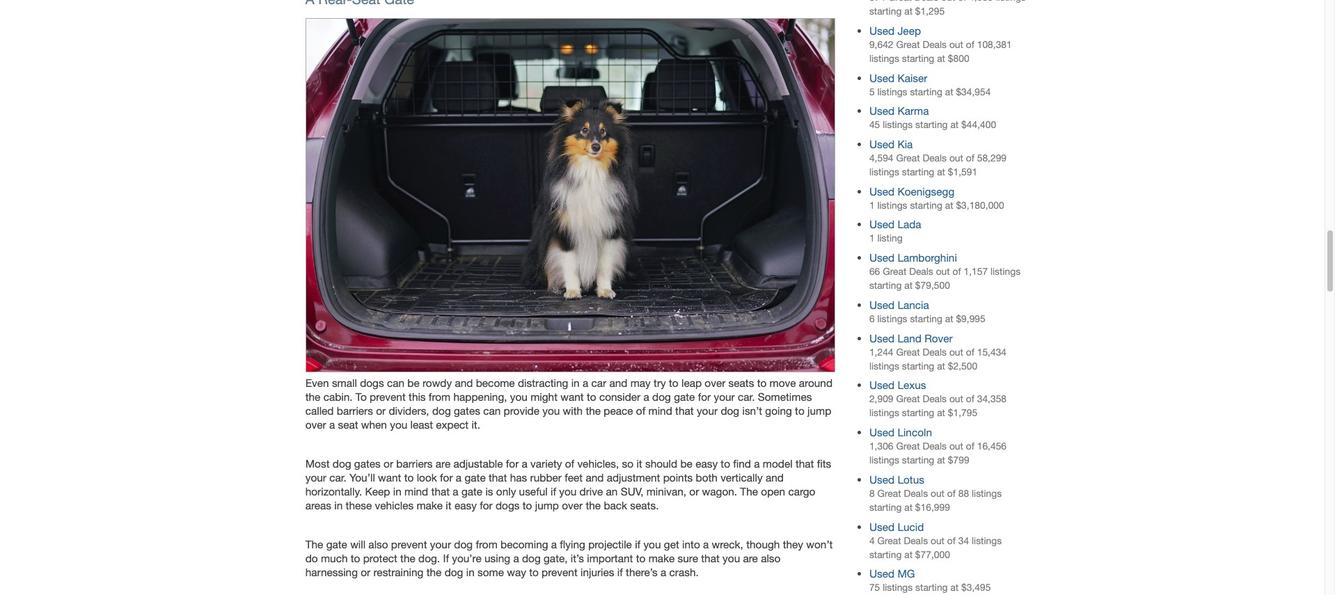 Task type: locate. For each thing, give the bounding box(es) containing it.
of inside 66 great deals out of 1,157 listings starting at
[[953, 266, 962, 277]]

of up $2,500
[[967, 347, 975, 358]]

1 vertical spatial be
[[681, 457, 693, 470]]

over down called
[[306, 418, 326, 431]]

15,434
[[978, 347, 1007, 358]]

at inside 8 great deals out of 88 listings starting at
[[905, 502, 913, 513]]

11 used from the top
[[870, 426, 895, 439]]

great inside 4 great deals out of 34 listings starting at
[[878, 535, 902, 546]]

of for used lexus
[[967, 394, 975, 405]]

car. down seats at the right
[[738, 390, 755, 403]]

or up keep
[[384, 457, 394, 470]]

10 used from the top
[[870, 379, 895, 392]]

are down the though
[[743, 552, 758, 565]]

2 1 from the top
[[870, 233, 875, 244]]

great inside 1,306 great deals out of 16,456 listings starting at
[[897, 441, 920, 452]]

deals inside 1,244 great deals out of 15,434 listings starting at
[[923, 347, 947, 358]]

jump inside the even small dogs can be rowdy and become distracting in a car and may try to leap over seats to move around the cabin. to prevent this from happening, you might want to consider a dog gate for your car. sometimes called barriers or dividers, dog gates can provide you with the peace of mind that your dog isn't going to jump over a seat when you least expect it.
[[808, 404, 832, 417]]

most dog gates or barriers are adjustable for a variety of vehicles, so it should be easy to find a model that fits your car. you'll want to look for a gate that has rubber feet and adjustment points both vertically and horizontally. keep in mind that a gate is only useful if you drive an suv, minivan, or wagon. the open cargo areas in these vehicles make it easy for dogs to jump over the back seats.
[[306, 457, 832, 512]]

over right leap
[[705, 377, 726, 389]]

out inside 4 great deals out of 34 listings starting at
[[931, 535, 945, 546]]

1 vertical spatial mind
[[405, 485, 428, 498]]

the
[[306, 390, 321, 403], [586, 404, 601, 417], [586, 499, 601, 512], [401, 552, 416, 565], [427, 566, 442, 579]]

0 vertical spatial want
[[561, 390, 584, 403]]

2 horizontal spatial if
[[635, 538, 641, 551]]

over inside most dog gates or barriers are adjustable for a variety of vehicles, so it should be easy to find a model that fits your car. you'll want to look for a gate that has rubber feet and adjustment points both vertically and horizontally. keep in mind that a gate is only useful if you drive an suv, minivan, or wagon. the open cargo areas in these vehicles make it easy for dogs to jump over the back seats.
[[562, 499, 583, 512]]

0 vertical spatial from
[[429, 390, 451, 403]]

used for used karma 45 listings starting at $44,400
[[870, 105, 895, 117]]

gate up much
[[326, 538, 347, 551]]

1 vertical spatial over
[[306, 418, 326, 431]]

used inside used lada 1 listing
[[870, 218, 895, 231]]

you
[[510, 390, 528, 403], [543, 404, 560, 417], [390, 418, 408, 431], [559, 485, 577, 498], [644, 538, 661, 551], [723, 552, 740, 565]]

great down the land
[[897, 347, 920, 358]]

do
[[306, 552, 318, 565]]

it
[[637, 457, 643, 470], [446, 499, 452, 512]]

2 vertical spatial over
[[562, 499, 583, 512]]

listings right '88'
[[972, 488, 1002, 499]]

1 vertical spatial car.
[[330, 471, 347, 484]]

great down kia
[[897, 153, 920, 164]]

starting inside 1,306 great deals out of 16,456 listings starting at
[[903, 455, 935, 466]]

starting inside the 2,909 great deals out of 34,358 listings starting at
[[903, 408, 935, 419]]

1 vertical spatial if
[[635, 538, 641, 551]]

of for used lamborghini
[[953, 266, 962, 277]]

car. inside most dog gates or barriers are adjustable for a variety of vehicles, so it should be easy to find a model that fits your car. you'll want to look for a gate that has rubber feet and adjustment points both vertically and horizontally. keep in mind that a gate is only useful if you drive an suv, minivan, or wagon. the open cargo areas in these vehicles make it easy for dogs to jump over the back seats.
[[330, 471, 347, 484]]

0 vertical spatial if
[[551, 485, 556, 498]]

0 horizontal spatial car.
[[330, 471, 347, 484]]

a left car
[[583, 377, 589, 389]]

1 horizontal spatial be
[[681, 457, 693, 470]]

0 vertical spatial be
[[408, 377, 420, 389]]

great down the used lotus link
[[878, 488, 902, 499]]

mind inside most dog gates or barriers are adjustable for a variety of vehicles, so it should be easy to find a model that fits your car. you'll want to look for a gate that has rubber feet and adjustment points both vertically and horizontally. keep in mind that a gate is only useful if you drive an suv, minivan, or wagon. the open cargo areas in these vehicles make it easy for dogs to jump over the back seats.
[[405, 485, 428, 498]]

these
[[346, 499, 372, 512]]

used for used lada 1 listing
[[870, 218, 895, 231]]

starting inside the used koenigsegg 1 listings starting at $3,180,000
[[911, 200, 943, 211]]

consider
[[600, 390, 641, 403]]

deals up koenigsegg
[[923, 153, 947, 164]]

0 horizontal spatial gates
[[354, 457, 381, 470]]

starting down kaiser
[[911, 86, 943, 97]]

0 vertical spatial over
[[705, 377, 726, 389]]

of up feet
[[565, 457, 575, 470]]

jump inside most dog gates or barriers are adjustable for a variety of vehicles, so it should be easy to find a model that fits your car. you'll want to look for a gate that has rubber feet and adjustment points both vertically and horizontally. keep in mind that a gate is only useful if you drive an suv, minivan, or wagon. the open cargo areas in these vehicles make it easy for dogs to jump over the back seats.
[[535, 499, 559, 512]]

to
[[669, 377, 679, 389], [757, 377, 767, 389], [587, 390, 597, 403], [795, 404, 805, 417], [721, 457, 731, 470], [404, 471, 414, 484], [523, 499, 532, 512], [351, 552, 360, 565], [636, 552, 646, 565], [529, 566, 539, 579]]

for up has
[[506, 457, 519, 470]]

0 vertical spatial are
[[436, 457, 451, 470]]

try
[[654, 377, 666, 389]]

used
[[870, 24, 895, 37], [870, 71, 895, 84], [870, 105, 895, 117], [870, 138, 895, 150], [870, 185, 895, 198], [870, 218, 895, 231], [870, 252, 895, 264], [870, 299, 895, 311], [870, 332, 895, 344], [870, 379, 895, 392], [870, 426, 895, 439], [870, 473, 895, 486], [870, 521, 895, 533], [870, 568, 895, 580]]

starting down $77,000
[[916, 582, 948, 594]]

1 horizontal spatial mind
[[649, 404, 673, 417]]

starting inside 1,244 great deals out of 15,434 listings starting at
[[903, 360, 935, 372]]

1 horizontal spatial gates
[[454, 404, 481, 417]]

out for used lexus
[[950, 394, 964, 405]]

7 used from the top
[[870, 252, 895, 264]]

0 horizontal spatial are
[[436, 457, 451, 470]]

deals up $1,295
[[915, 0, 939, 3]]

0 horizontal spatial if
[[551, 485, 556, 498]]

0 horizontal spatial mind
[[405, 485, 428, 498]]

of left '88'
[[948, 488, 956, 499]]

land
[[898, 332, 922, 344]]

it.
[[472, 418, 481, 431]]

at up lancia
[[905, 280, 913, 291]]

dividers,
[[389, 404, 429, 417]]

$799
[[948, 455, 970, 466]]

starting down 374
[[870, 6, 902, 17]]

deals down lincoln at right
[[923, 441, 947, 452]]

easy
[[696, 457, 718, 470], [455, 499, 477, 512]]

4,594 great deals out of 58,299 listings starting at
[[870, 153, 1007, 178]]

deals for jeep
[[923, 39, 947, 50]]

should
[[646, 457, 678, 470]]

at inside 374 great deals out of 4,935 listings starting at
[[905, 6, 913, 17]]

dog down if
[[445, 566, 463, 579]]

easy up both
[[696, 457, 718, 470]]

fits
[[817, 457, 832, 470]]

1 vertical spatial jump
[[535, 499, 559, 512]]

1 vertical spatial gates
[[354, 457, 381, 470]]

5 used from the top
[[870, 185, 895, 198]]

prevent down gate,
[[542, 566, 578, 579]]

1 horizontal spatial the
[[741, 485, 758, 498]]

great inside the 2,909 great deals out of 34,358 listings starting at
[[897, 394, 920, 405]]

make inside the gate will also prevent your dog from becoming a flying projectile if you get into a wreck, though they won't do much to protect the dog. if you're using a dog gate, it's important to make sure that you are also harnessing or restraining the dog in some way to prevent injuries if there's a crash.
[[649, 552, 675, 565]]

0 horizontal spatial dogs
[[360, 377, 384, 389]]

out inside 4,594 great deals out of 58,299 listings starting at
[[950, 153, 964, 164]]

0 vertical spatial prevent
[[370, 390, 406, 403]]

great inside 66 great deals out of 1,157 listings starting at
[[883, 266, 907, 277]]

0 vertical spatial make
[[417, 499, 443, 512]]

rover
[[925, 332, 953, 344]]

the down vertically
[[741, 485, 758, 498]]

at inside the 2,909 great deals out of 34,358 listings starting at
[[938, 408, 946, 419]]

starting up lexus
[[903, 360, 935, 372]]

prevent up dog.
[[391, 538, 427, 551]]

2 horizontal spatial over
[[705, 377, 726, 389]]

deals inside 66 great deals out of 1,157 listings starting at
[[910, 266, 934, 277]]

1 vertical spatial also
[[761, 552, 781, 565]]

open
[[761, 485, 786, 498]]

your down seats at the right
[[714, 390, 735, 403]]

1 vertical spatial want
[[378, 471, 401, 484]]

injuries
[[581, 566, 615, 579]]

that down wreck,
[[702, 552, 720, 565]]

great inside 8 great deals out of 88 listings starting at
[[878, 488, 902, 499]]

keep
[[365, 485, 390, 498]]

is
[[486, 485, 493, 498]]

of left 34
[[948, 535, 956, 546]]

cargo
[[789, 485, 816, 498]]

listings down 1,306
[[870, 455, 900, 466]]

0 horizontal spatial jump
[[535, 499, 559, 512]]

1 vertical spatial barriers
[[397, 457, 433, 470]]

1 up used lada link
[[870, 200, 875, 211]]

1 vertical spatial make
[[649, 552, 675, 565]]

0 horizontal spatial want
[[378, 471, 401, 484]]

13 used from the top
[[870, 521, 895, 533]]

0 vertical spatial car.
[[738, 390, 755, 403]]

1 inside the used koenigsegg 1 listings starting at $3,180,000
[[870, 200, 875, 211]]

used up '1,244'
[[870, 332, 895, 344]]

1 vertical spatial from
[[476, 538, 498, 551]]

out up $1,795
[[950, 394, 964, 405]]

0 vertical spatial 1
[[870, 200, 875, 211]]

to
[[356, 390, 367, 403]]

want inside most dog gates or barriers are adjustable for a variety of vehicles, so it should be easy to find a model that fits your car. you'll want to look for a gate that has rubber feet and adjustment points both vertically and horizontally. keep in mind that a gate is only useful if you drive an suv, minivan, or wagon. the open cargo areas in these vehicles make it easy for dogs to jump over the back seats.
[[378, 471, 401, 484]]

4 used from the top
[[870, 138, 895, 150]]

listings right 34
[[972, 535, 1002, 546]]

want up "with"
[[561, 390, 584, 403]]

used for used lotus
[[870, 473, 895, 486]]

gate
[[674, 390, 695, 403], [465, 471, 486, 484], [462, 485, 483, 498], [326, 538, 347, 551]]

0 horizontal spatial be
[[408, 377, 420, 389]]

1 vertical spatial prevent
[[391, 538, 427, 551]]

out inside 9,642 great deals out of 108,381 listings starting at
[[950, 39, 964, 50]]

deals inside 4,594 great deals out of 58,299 listings starting at
[[923, 153, 947, 164]]

a
[[583, 377, 589, 389], [644, 390, 650, 403], [329, 418, 335, 431], [522, 457, 528, 470], [754, 457, 760, 470], [456, 471, 462, 484], [453, 485, 459, 498], [551, 538, 557, 551], [703, 538, 709, 551], [514, 552, 519, 565], [661, 566, 667, 579]]

sure
[[678, 552, 699, 565]]

0 vertical spatial jump
[[808, 404, 832, 417]]

even small dogs can be rowdy and become distracting in a car and may try to leap over seats to move around the cabin. to prevent this from happening, you might want to consider a dog gate for your car. sometimes called barriers or dividers, dog gates can provide you with the peace of mind that your dog isn't going to jump over a seat when you least expect it.
[[306, 377, 833, 431]]

0 vertical spatial it
[[637, 457, 643, 470]]

vehicles,
[[578, 457, 619, 470]]

flying
[[560, 538, 586, 551]]

deals down $1,295
[[923, 39, 947, 50]]

$34,954
[[957, 86, 991, 97]]

0 horizontal spatial also
[[369, 538, 388, 551]]

1 horizontal spatial easy
[[696, 457, 718, 470]]

used koenigsegg link
[[870, 185, 955, 198]]

used up 2,909
[[870, 379, 895, 392]]

listings down '1,244'
[[870, 360, 900, 372]]

1,244 great deals out of 15,434 listings starting at
[[870, 347, 1007, 372]]

out inside the 2,909 great deals out of 34,358 listings starting at
[[950, 394, 964, 405]]

6
[[870, 313, 875, 324]]

374
[[870, 0, 886, 3]]

66 great deals out of 1,157 listings starting at
[[870, 266, 1021, 291]]

1 horizontal spatial are
[[743, 552, 758, 565]]

$2,500
[[948, 360, 978, 372]]

0 horizontal spatial from
[[429, 390, 451, 403]]

gates up the you'll
[[354, 457, 381, 470]]

of for used lotus
[[948, 488, 956, 499]]

0 vertical spatial also
[[369, 538, 388, 551]]

used for used kia
[[870, 138, 895, 150]]

great
[[889, 0, 912, 3], [897, 39, 920, 50], [897, 153, 920, 164], [883, 266, 907, 277], [897, 347, 920, 358], [897, 394, 920, 405], [897, 441, 920, 452], [878, 488, 902, 499], [878, 535, 902, 546]]

for down leap
[[698, 390, 711, 403]]

called
[[306, 404, 334, 417]]

$1,795
[[948, 408, 978, 419]]

1 1 from the top
[[870, 200, 875, 211]]

listings right 4,935
[[996, 0, 1026, 3]]

used land rover link
[[870, 332, 953, 344]]

a up the way
[[514, 552, 519, 565]]

used land rover
[[870, 332, 953, 344]]

0 horizontal spatial barriers
[[337, 404, 373, 417]]

great inside 1,244 great deals out of 15,434 listings starting at
[[897, 347, 920, 358]]

1 horizontal spatial from
[[476, 538, 498, 551]]

mind inside the even small dogs can be rowdy and become distracting in a car and may try to leap over seats to move around the cabin. to prevent this from happening, you might want to consider a dog gate for your car. sometimes called barriers or dividers, dog gates can provide you with the peace of mind that your dog isn't going to jump over a seat when you least expect it.
[[649, 404, 673, 417]]

out inside 1,306 great deals out of 16,456 listings starting at
[[950, 441, 964, 452]]

of inside 4 great deals out of 34 listings starting at
[[948, 535, 956, 546]]

0 vertical spatial dogs
[[360, 377, 384, 389]]

listings inside 9,642 great deals out of 108,381 listings starting at
[[870, 53, 900, 64]]

used for used land rover
[[870, 332, 895, 344]]

used up 4,594 at top right
[[870, 138, 895, 150]]

from up using
[[476, 538, 498, 551]]

used lexus link
[[870, 379, 927, 392]]

out for used lotus
[[931, 488, 945, 499]]

out inside 374 great deals out of 4,935 listings starting at
[[942, 0, 956, 3]]

out for used lincoln
[[950, 441, 964, 452]]

1 horizontal spatial dogs
[[496, 499, 520, 512]]

1 vertical spatial the
[[306, 538, 323, 551]]

1 vertical spatial it
[[446, 499, 452, 512]]

starting up used koenigsegg link
[[903, 166, 935, 178]]

3 used from the top
[[870, 105, 895, 117]]

rubber
[[530, 471, 562, 484]]

the up restraining
[[401, 552, 416, 565]]

1 used from the top
[[870, 24, 895, 37]]

14 used from the top
[[870, 568, 895, 580]]

of inside the 2,909 great deals out of 34,358 listings starting at
[[967, 394, 975, 405]]

provide
[[504, 404, 540, 417]]

out inside 1,244 great deals out of 15,434 listings starting at
[[950, 347, 964, 358]]

1 horizontal spatial want
[[561, 390, 584, 403]]

are inside the gate will also prevent your dog from becoming a flying projectile if you get into a wreck, though they won't do much to protect the dog. if you're using a dog gate, it's important to make sure that you are also harnessing or restraining the dog in some way to prevent injuries if there's a crash.
[[743, 552, 758, 565]]

deals inside the 2,909 great deals out of 34,358 listings starting at
[[923, 394, 947, 405]]

at left $1,591
[[938, 166, 946, 178]]

and down 'vehicles,'
[[586, 471, 604, 484]]

barriers
[[337, 404, 373, 417], [397, 457, 433, 470]]

0 vertical spatial can
[[387, 377, 405, 389]]

from down rowdy
[[429, 390, 451, 403]]

1 horizontal spatial jump
[[808, 404, 832, 417]]

out for used jeep
[[950, 39, 964, 50]]

2,909
[[870, 394, 894, 405]]

of inside 1,306 great deals out of 16,456 listings starting at
[[967, 441, 975, 452]]

at down koenigsegg
[[946, 200, 954, 211]]

used for used mg 75 listings starting at $3,495
[[870, 568, 895, 580]]

used inside used lancia 6 listings starting at $9,995
[[870, 299, 895, 311]]

great down lincoln at right
[[897, 441, 920, 452]]

adjustable
[[454, 457, 503, 470]]

great right 374
[[889, 0, 912, 3]]

dog right most
[[333, 457, 351, 470]]

used lucid
[[870, 521, 924, 533]]

at up jeep
[[905, 6, 913, 17]]

used up 8 in the bottom right of the page
[[870, 473, 895, 486]]

be
[[408, 377, 420, 389], [681, 457, 693, 470]]

starting inside used mg 75 listings starting at $3,495
[[916, 582, 948, 594]]

make
[[417, 499, 443, 512], [649, 552, 675, 565]]

you down feet
[[559, 485, 577, 498]]

of inside 9,642 great deals out of 108,381 listings starting at
[[967, 39, 975, 50]]

if right projectile
[[635, 538, 641, 551]]

you'll
[[350, 471, 375, 484]]

gate inside the even small dogs can be rowdy and become distracting in a car and may try to leap over seats to move around the cabin. to prevent this from happening, you might want to consider a dog gate for your car. sometimes called barriers or dividers, dog gates can provide you with the peace of mind that your dog isn't going to jump over a seat when you least expect it.
[[674, 390, 695, 403]]

1 for used koenigsegg
[[870, 200, 875, 211]]

out inside 66 great deals out of 1,157 listings starting at
[[936, 266, 950, 277]]

great inside 9,642 great deals out of 108,381 listings starting at
[[897, 39, 920, 50]]

out up $1,591
[[950, 153, 964, 164]]

car
[[592, 377, 607, 389]]

6 used from the top
[[870, 218, 895, 231]]

used for used koenigsegg 1 listings starting at $3,180,000
[[870, 185, 895, 198]]

listings down 9,642
[[870, 53, 900, 64]]

a up has
[[522, 457, 528, 470]]

in inside the gate will also prevent your dog from becoming a flying projectile if you get into a wreck, though they won't do much to protect the dog. if you're using a dog gate, it's important to make sure that you are also harnessing or restraining the dog in some way to prevent injuries if there's a crash.
[[466, 566, 475, 579]]

at left $44,400 on the right top
[[951, 119, 959, 130]]

1 vertical spatial 1
[[870, 233, 875, 244]]

that left the "fits"
[[796, 457, 814, 470]]

0 vertical spatial mind
[[649, 404, 673, 417]]

8
[[870, 488, 875, 499]]

1 vertical spatial easy
[[455, 499, 477, 512]]

has
[[510, 471, 527, 484]]

used inside used mg 75 listings starting at $3,495
[[870, 568, 895, 580]]

of for used lucid
[[948, 535, 956, 546]]

deals inside 8 great deals out of 88 listings starting at
[[904, 488, 928, 499]]

5
[[870, 86, 875, 97]]

at inside 1,244 great deals out of 15,434 listings starting at
[[938, 360, 946, 372]]

great inside 4,594 great deals out of 58,299 listings starting at
[[897, 153, 920, 164]]

get
[[664, 538, 680, 551]]

1 horizontal spatial also
[[761, 552, 781, 565]]

0 vertical spatial the
[[741, 485, 758, 498]]

gates up it.
[[454, 404, 481, 417]]

listings down used lancia "link"
[[878, 313, 908, 324]]

2 vertical spatial if
[[618, 566, 623, 579]]

if
[[443, 552, 449, 565]]

great for lamborghini
[[883, 266, 907, 277]]

0 vertical spatial barriers
[[337, 404, 373, 417]]

of inside 1,244 great deals out of 15,434 listings starting at
[[967, 347, 975, 358]]

used lotus link
[[870, 473, 925, 486]]

used up 66
[[870, 252, 895, 264]]

car. up "horizontally."
[[330, 471, 347, 484]]

8 used from the top
[[870, 299, 895, 311]]

jump down useful
[[535, 499, 559, 512]]

used for used kaiser 5 listings starting at $34,954
[[870, 71, 895, 84]]

1 horizontal spatial make
[[649, 552, 675, 565]]

seat
[[338, 418, 358, 431]]

9 used from the top
[[870, 332, 895, 344]]

projectile
[[589, 538, 632, 551]]

used jeep
[[870, 24, 921, 37]]

starting down 66
[[870, 280, 902, 291]]

at left $800
[[938, 53, 946, 64]]

that
[[676, 404, 694, 417], [796, 457, 814, 470], [489, 471, 507, 484], [431, 485, 450, 498], [702, 552, 720, 565]]

restraining
[[374, 566, 424, 579]]

starting up 'lotus'
[[903, 455, 935, 466]]

dogs
[[360, 377, 384, 389], [496, 499, 520, 512]]

your
[[714, 390, 735, 403], [697, 404, 718, 417], [306, 471, 327, 484], [430, 538, 451, 551]]

be up this
[[408, 377, 420, 389]]

the inside most dog gates or barriers are adjustable for a variety of vehicles, so it should be easy to find a model that fits your car. you'll want to look for a gate that has rubber feet and adjustment points both vertically and horizontally. keep in mind that a gate is only useful if you drive an suv, minivan, or wagon. the open cargo areas in these vehicles make it easy for dogs to jump over the back seats.
[[586, 499, 601, 512]]

the inside the gate will also prevent your dog from becoming a flying projectile if you get into a wreck, though they won't do much to protect the dog. if you're using a dog gate, it's important to make sure that you are also harnessing or restraining the dog in some way to prevent injuries if there's a crash.
[[306, 538, 323, 551]]

starting down 8 in the bottom right of the page
[[870, 502, 902, 513]]

or up when
[[376, 404, 386, 417]]

used for used lamborghini
[[870, 252, 895, 264]]

0 vertical spatial easy
[[696, 457, 718, 470]]

at inside 4 great deals out of 34 listings starting at
[[905, 549, 913, 560]]

dogs up to
[[360, 377, 384, 389]]

45
[[870, 119, 881, 130]]

1 horizontal spatial over
[[562, 499, 583, 512]]

1 vertical spatial are
[[743, 552, 758, 565]]

the
[[741, 485, 758, 498], [306, 538, 323, 551]]

that down leap
[[676, 404, 694, 417]]

of inside 4,594 great deals out of 58,299 listings starting at
[[967, 153, 975, 164]]

used lancia 6 listings starting at $9,995
[[870, 299, 986, 324]]

dog inside most dog gates or barriers are adjustable for a variety of vehicles, so it should be easy to find a model that fits your car. you'll want to look for a gate that has rubber feet and adjustment points both vertically and horizontally. keep in mind that a gate is only useful if you drive an suv, minivan, or wagon. the open cargo areas in these vehicles make it easy for dogs to jump over the back seats.
[[333, 457, 351, 470]]

out up the $79,500
[[936, 266, 950, 277]]

if
[[551, 485, 556, 498], [635, 538, 641, 551], [618, 566, 623, 579]]

listings down used mg link
[[883, 582, 913, 594]]

1 vertical spatial can
[[483, 404, 501, 417]]

to left find
[[721, 457, 731, 470]]

out up $799
[[950, 441, 964, 452]]

$3,495
[[962, 582, 991, 594]]

1 vertical spatial dogs
[[496, 499, 520, 512]]

listings down used kaiser link
[[878, 86, 908, 97]]

0 horizontal spatial over
[[306, 418, 326, 431]]

0 horizontal spatial easy
[[455, 499, 477, 512]]

of inside 8 great deals out of 88 listings starting at
[[948, 488, 956, 499]]

great inside 374 great deals out of 4,935 listings starting at
[[889, 0, 912, 3]]

1 horizontal spatial car.
[[738, 390, 755, 403]]

deals for lamborghini
[[910, 266, 934, 277]]

though
[[747, 538, 780, 551]]

make down get at the bottom of the page
[[649, 552, 675, 565]]

0 horizontal spatial the
[[306, 538, 323, 551]]

$79,500
[[916, 280, 951, 291]]

to down car
[[587, 390, 597, 403]]

1 left listing
[[870, 233, 875, 244]]

12 used from the top
[[870, 473, 895, 486]]

at left $34,954
[[946, 86, 954, 97]]

1 horizontal spatial can
[[483, 404, 501, 417]]

0 vertical spatial gates
[[454, 404, 481, 417]]

of for used jeep
[[967, 39, 975, 50]]

0 horizontal spatial make
[[417, 499, 443, 512]]

great for kia
[[897, 153, 920, 164]]

used lancia link
[[870, 299, 930, 311]]

at inside the used koenigsegg 1 listings starting at $3,180,000
[[946, 200, 954, 211]]

used up 5
[[870, 71, 895, 84]]

so
[[622, 457, 634, 470]]

$9,995
[[957, 313, 986, 324]]

used inside the used koenigsegg 1 listings starting at $3,180,000
[[870, 185, 895, 198]]

2 used from the top
[[870, 71, 895, 84]]

1 horizontal spatial barriers
[[397, 457, 433, 470]]

or inside the even small dogs can be rowdy and become distracting in a car and may try to leap over seats to move around the cabin. to prevent this from happening, you might want to consider a dog gate for your car. sometimes called barriers or dividers, dog gates can provide you with the peace of mind that your dog isn't going to jump over a seat when you least expect it.
[[376, 404, 386, 417]]



Task type: vqa. For each thing, say whether or not it's contained in the screenshot.


Task type: describe. For each thing, give the bounding box(es) containing it.
areas
[[306, 499, 332, 512]]

at inside 'used kaiser 5 listings starting at $34,954'
[[946, 86, 954, 97]]

and up open
[[766, 471, 784, 484]]

minivan,
[[647, 485, 687, 498]]

to right try
[[669, 377, 679, 389]]

to right the way
[[529, 566, 539, 579]]

that inside the even small dogs can be rowdy and become distracting in a car and may try to leap over seats to move around the cabin. to prevent this from happening, you might want to consider a dog gate for your car. sometimes called barriers or dividers, dog gates can provide you with the peace of mind that your dog isn't going to jump over a seat when you least expect it.
[[676, 404, 694, 417]]

starting inside 8 great deals out of 88 listings starting at
[[870, 502, 902, 513]]

sometimes
[[758, 390, 812, 403]]

cabin.
[[324, 390, 353, 403]]

used lada link
[[870, 218, 922, 231]]

of for used kia
[[967, 153, 975, 164]]

used for used lucid
[[870, 521, 895, 533]]

of for used land rover
[[967, 347, 975, 358]]

used mg 75 listings starting at $3,495
[[870, 568, 991, 594]]

with
[[563, 404, 583, 417]]

listings inside the 2,909 great deals out of 34,358 listings starting at
[[870, 408, 900, 419]]

34,358
[[978, 394, 1007, 405]]

you inside most dog gates or barriers are adjustable for a variety of vehicles, so it should be easy to find a model that fits your car. you'll want to look for a gate that has rubber feet and adjustment points both vertically and horizontally. keep in mind that a gate is only useful if you drive an suv, minivan, or wagon. the open cargo areas in these vehicles make it easy for dogs to jump over the back seats.
[[559, 485, 577, 498]]

great for lotus
[[878, 488, 902, 499]]

listings inside 374 great deals out of 4,935 listings starting at
[[996, 0, 1026, 3]]

out for used kia
[[950, 153, 964, 164]]

dogs inside most dog gates or barriers are adjustable for a variety of vehicles, so it should be easy to find a model that fits your car. you'll want to look for a gate that has rubber feet and adjustment points both vertically and horizontally. keep in mind that a gate is only useful if you drive an suv, minivan, or wagon. the open cargo areas in these vehicles make it easy for dogs to jump over the back seats.
[[496, 499, 520, 512]]

your inside most dog gates or barriers are adjustable for a variety of vehicles, so it should be easy to find a model that fits your car. you'll want to look for a gate that has rubber feet and adjustment points both vertically and horizontally. keep in mind that a gate is only useful if you drive an suv, minivan, or wagon. the open cargo areas in these vehicles make it easy for dogs to jump over the back seats.
[[306, 471, 327, 484]]

deals for lucid
[[904, 535, 928, 546]]

used mg link
[[870, 568, 915, 580]]

used kia
[[870, 138, 913, 150]]

listings inside used lancia 6 listings starting at $9,995
[[878, 313, 908, 324]]

used for used lincoln
[[870, 426, 895, 439]]

$44,400
[[962, 119, 997, 130]]

listings inside 4,594 great deals out of 58,299 listings starting at
[[870, 166, 900, 178]]

for inside the even small dogs can be rowdy and become distracting in a car and may try to leap over seats to move around the cabin. to prevent this from happening, you might want to consider a dog gate for your car. sometimes called barriers or dividers, dog gates can provide you with the peace of mind that your dog isn't going to jump over a seat when you least expect it.
[[698, 390, 711, 403]]

in up vehicles
[[393, 485, 402, 498]]

at inside used mg 75 listings starting at $3,495
[[951, 582, 959, 594]]

to down useful
[[523, 499, 532, 512]]

1,306
[[870, 441, 894, 452]]

58,299
[[978, 153, 1007, 164]]

dog up you're
[[454, 538, 473, 551]]

a down adjustable
[[456, 471, 462, 484]]

75
[[870, 582, 881, 594]]

you down wreck,
[[723, 552, 740, 565]]

used kaiser link
[[870, 71, 928, 84]]

move
[[770, 377, 796, 389]]

your inside the gate will also prevent your dog from becoming a flying projectile if you get into a wreck, though they won't do much to protect the dog. if you're using a dog gate, it's important to make sure that you are also harnessing or restraining the dog in some way to prevent injuries if there's a crash.
[[430, 538, 451, 551]]

deals for lexus
[[923, 394, 947, 405]]

they
[[783, 538, 804, 551]]

leap
[[682, 377, 702, 389]]

in inside the even small dogs can be rowdy and become distracting in a car and may try to leap over seats to move around the cabin. to prevent this from happening, you might want to consider a dog gate for your car. sometimes called barriers or dividers, dog gates can provide you with the peace of mind that your dog isn't going to jump over a seat when you least expect it.
[[572, 377, 580, 389]]

least
[[411, 418, 433, 431]]

when
[[361, 418, 387, 431]]

kaiser
[[898, 71, 928, 84]]

dog down becoming
[[522, 552, 541, 565]]

used lamborghini link
[[870, 252, 958, 264]]

this
[[409, 390, 426, 403]]

and up happening,
[[455, 377, 473, 389]]

$77,000
[[916, 549, 951, 560]]

to left look
[[404, 471, 414, 484]]

a right the into
[[703, 538, 709, 551]]

look
[[417, 471, 437, 484]]

9,642
[[870, 39, 894, 50]]

karma
[[898, 105, 929, 117]]

$16,999
[[916, 502, 951, 513]]

to up there's
[[636, 552, 646, 565]]

distracting
[[518, 377, 569, 389]]

lotus
[[898, 473, 925, 486]]

a up gate,
[[551, 538, 557, 551]]

there's
[[626, 566, 658, 579]]

of inside most dog gates or barriers are adjustable for a variety of vehicles, so it should be easy to find a model that fits your car. you'll want to look for a gate that has rubber feet and adjustment points both vertically and horizontally. keep in mind that a gate is only useful if you drive an suv, minivan, or wagon. the open cargo areas in these vehicles make it easy for dogs to jump over the back seats.
[[565, 457, 575, 470]]

in down "horizontally."
[[335, 499, 343, 512]]

even
[[306, 377, 329, 389]]

gates inside the even small dogs can be rowdy and become distracting in a car and may try to leap over seats to move around the cabin. to prevent this from happening, you might want to consider a dog gate for your car. sometimes called barriers or dividers, dog gates can provide you with the peace of mind that your dog isn't going to jump over a seat when you least expect it.
[[454, 404, 481, 417]]

listings inside 66 great deals out of 1,157 listings starting at
[[991, 266, 1021, 277]]

into
[[683, 538, 700, 551]]

rowdy
[[423, 377, 452, 389]]

around
[[799, 377, 833, 389]]

used jeep link
[[870, 24, 921, 37]]

$1,295
[[916, 6, 945, 17]]

the down even
[[306, 390, 321, 403]]

used for used lancia 6 listings starting at $9,995
[[870, 299, 895, 311]]

dog left isn't
[[721, 404, 740, 417]]

for right look
[[440, 471, 453, 484]]

car. inside the even small dogs can be rowdy and become distracting in a car and may try to leap over seats to move around the cabin. to prevent this from happening, you might want to consider a dog gate for your car. sometimes called barriers or dividers, dog gates can provide you with the peace of mind that your dog isn't going to jump over a seat when you least expect it.
[[738, 390, 755, 403]]

crash.
[[670, 566, 699, 579]]

starting inside 66 great deals out of 1,157 listings starting at
[[870, 280, 902, 291]]

used lucid link
[[870, 521, 924, 533]]

to down sometimes
[[795, 404, 805, 417]]

you down 'might'
[[543, 404, 560, 417]]

used kia link
[[870, 138, 913, 150]]

used for used jeep
[[870, 24, 895, 37]]

prevent inside the even small dogs can be rowdy and become distracting in a car and may try to leap over seats to move around the cabin. to prevent this from happening, you might want to consider a dog gate for your car. sometimes called barriers or dividers, dog gates can provide you with the peace of mind that your dog isn't going to jump over a seat when you least expect it.
[[370, 390, 406, 403]]

listings inside 4 great deals out of 34 listings starting at
[[972, 535, 1002, 546]]

great for land
[[897, 347, 920, 358]]

horizontally.
[[306, 485, 362, 498]]

gate inside the gate will also prevent your dog from becoming a flying projectile if you get into a wreck, though they won't do much to protect the dog. if you're using a dog gate, it's important to make sure that you are also harnessing or restraining the dog in some way to prevent injuries if there's a crash.
[[326, 538, 347, 551]]

of inside the even small dogs can be rowdy and become distracting in a car and may try to leap over seats to move around the cabin. to prevent this from happening, you might want to consider a dog gate for your car. sometimes called barriers or dividers, dog gates can provide you with the peace of mind that your dog isn't going to jump over a seat when you least expect it.
[[636, 404, 646, 417]]

seats
[[729, 377, 755, 389]]

great for jeep
[[897, 39, 920, 50]]

it's
[[571, 552, 584, 565]]

at inside used lancia 6 listings starting at $9,995
[[946, 313, 954, 324]]

listings inside used karma 45 listings starting at $44,400
[[883, 119, 913, 130]]

used lada 1 listing
[[870, 218, 922, 244]]

the gate will also prevent your dog from becoming a flying projectile if you get into a wreck, though they won't do much to protect the dog. if you're using a dog gate, it's important to make sure that you are also harnessing or restraining the dog in some way to prevent injuries if there's a crash.
[[306, 538, 833, 579]]

2 vertical spatial prevent
[[542, 566, 578, 579]]

the down dog.
[[427, 566, 442, 579]]

model
[[763, 457, 793, 470]]

deals for land
[[923, 347, 947, 358]]

gate down adjustable
[[465, 471, 486, 484]]

useful
[[519, 485, 548, 498]]

4 great deals out of 34 listings starting at
[[870, 535, 1002, 560]]

dog down try
[[653, 390, 671, 403]]

for down is
[[480, 499, 493, 512]]

deals for kia
[[923, 153, 947, 164]]

you down the dividers,
[[390, 418, 408, 431]]

great for lincoln
[[897, 441, 920, 452]]

starting inside 4,594 great deals out of 58,299 listings starting at
[[903, 166, 935, 178]]

a left is
[[453, 485, 459, 498]]

only
[[496, 485, 516, 498]]

from inside the even small dogs can be rowdy and become distracting in a car and may try to leap over seats to move around the cabin. to prevent this from happening, you might want to consider a dog gate for your car. sometimes called barriers or dividers, dog gates can provide you with the peace of mind that your dog isn't going to jump over a seat when you least expect it.
[[429, 390, 451, 403]]

starting inside 9,642 great deals out of 108,381 listings starting at
[[903, 53, 935, 64]]

starting inside used karma 45 listings starting at $44,400
[[916, 119, 948, 130]]

66
[[870, 266, 881, 277]]

are inside most dog gates or barriers are adjustable for a variety of vehicles, so it should be easy to find a model that fits your car. you'll want to look for a gate that has rubber feet and adjustment points both vertically and horizontally. keep in mind that a gate is only useful if you drive an suv, minivan, or wagon. the open cargo areas in these vehicles make it easy for dogs to jump over the back seats.
[[436, 457, 451, 470]]

and up the consider
[[610, 377, 628, 389]]

$800
[[948, 53, 970, 64]]

the right "with"
[[586, 404, 601, 417]]

4
[[870, 535, 875, 546]]

16,456
[[978, 441, 1007, 452]]

starting inside 374 great deals out of 4,935 listings starting at
[[870, 6, 902, 17]]

you up provide
[[510, 390, 528, 403]]

may
[[631, 377, 651, 389]]

0 horizontal spatial can
[[387, 377, 405, 389]]

the inside most dog gates or barriers are adjustable for a variety of vehicles, so it should be easy to find a model that fits your car. you'll want to look for a gate that has rubber feet and adjustment points both vertically and horizontally. keep in mind that a gate is only useful if you drive an suv, minivan, or wagon. the open cargo areas in these vehicles make it easy for dogs to jump over the back seats.
[[741, 485, 758, 498]]

listings inside 'used kaiser 5 listings starting at $34,954'
[[878, 86, 908, 97]]

34
[[959, 535, 970, 546]]

used karma 45 listings starting at $44,400
[[870, 105, 997, 130]]

vertically
[[721, 471, 763, 484]]

deals inside 374 great deals out of 4,935 listings starting at
[[915, 0, 939, 3]]

a down the may
[[644, 390, 650, 403]]

starting inside 4 great deals out of 34 listings starting at
[[870, 549, 902, 560]]

listings inside used mg 75 listings starting at $3,495
[[883, 582, 913, 594]]

at inside used karma 45 listings starting at $44,400
[[951, 119, 959, 130]]

out for used land rover
[[950, 347, 964, 358]]

suv,
[[621, 485, 644, 498]]

at inside 9,642 great deals out of 108,381 listings starting at
[[938, 53, 946, 64]]

out for used lucid
[[931, 535, 945, 546]]

out for used lamborghini
[[936, 266, 950, 277]]

1,244
[[870, 347, 894, 358]]

going
[[766, 404, 792, 417]]

dog.
[[419, 552, 440, 565]]

listings inside 8 great deals out of 88 listings starting at
[[972, 488, 1002, 499]]

listings inside 1,306 great deals out of 16,456 listings starting at
[[870, 455, 900, 466]]

lada
[[898, 218, 922, 231]]

that inside the gate will also prevent your dog from becoming a flying projectile if you get into a wreck, though they won't do much to protect the dog. if you're using a dog gate, it's important to make sure that you are also harnessing or restraining the dog in some way to prevent injuries if there's a crash.
[[702, 552, 720, 565]]

listing
[[878, 233, 903, 244]]

deals for lincoln
[[923, 441, 947, 452]]

a left seat
[[329, 418, 335, 431]]

used koenigsegg 1 listings starting at $3,180,000
[[870, 185, 1005, 211]]

gate left is
[[462, 485, 483, 498]]

most
[[306, 457, 330, 470]]

happening,
[[454, 390, 507, 403]]

expect
[[436, 418, 469, 431]]

to down will
[[351, 552, 360, 565]]

1 horizontal spatial if
[[618, 566, 623, 579]]

2,909 great deals out of 34,358 listings starting at
[[870, 394, 1007, 419]]

a left crash.
[[661, 566, 667, 579]]

of for used lincoln
[[967, 441, 975, 452]]

great for lexus
[[897, 394, 920, 405]]

at inside 4,594 great deals out of 58,299 listings starting at
[[938, 166, 946, 178]]

harnessing
[[306, 566, 358, 579]]

8 great deals out of 88 listings starting at
[[870, 488, 1002, 513]]

$1,591
[[948, 166, 978, 178]]

that down look
[[431, 485, 450, 498]]

from inside the gate will also prevent your dog from becoming a flying projectile if you get into a wreck, though they won't do much to protect the dog. if you're using a dog gate, it's important to make sure that you are also harnessing or restraining the dog in some way to prevent injuries if there's a crash.
[[476, 538, 498, 551]]

listings inside 1,244 great deals out of 15,434 listings starting at
[[870, 360, 900, 372]]

at inside 66 great deals out of 1,157 listings starting at
[[905, 280, 913, 291]]

1 for used lada
[[870, 233, 875, 244]]

a right find
[[754, 457, 760, 470]]

important
[[587, 552, 633, 565]]

at inside 1,306 great deals out of 16,456 listings starting at
[[938, 455, 946, 466]]

1,306 great deals out of 16,456 listings starting at
[[870, 441, 1007, 466]]

used for used lexus
[[870, 379, 895, 392]]

dog up expect
[[432, 404, 451, 417]]

dogs inside the even small dogs can be rowdy and become distracting in a car and may try to leap over seats to move around the cabin. to prevent this from happening, you might want to consider a dog gate for your car. sometimes called barriers or dividers, dog gates can provide you with the peace of mind that your dog isn't going to jump over a seat when you least expect it.
[[360, 377, 384, 389]]

your down leap
[[697, 404, 718, 417]]

of inside 374 great deals out of 4,935 listings starting at
[[958, 0, 967, 3]]

88
[[959, 488, 970, 499]]

much
[[321, 552, 348, 565]]

mg
[[898, 568, 915, 580]]

be inside most dog gates or barriers are adjustable for a variety of vehicles, so it should be easy to find a model that fits your car. you'll want to look for a gate that has rubber feet and adjustment points both vertically and horizontally. keep in mind that a gate is only useful if you drive an suv, minivan, or wagon. the open cargo areas in these vehicles make it easy for dogs to jump over the back seats.
[[681, 457, 693, 470]]

0 horizontal spatial it
[[446, 499, 452, 512]]

4,935
[[970, 0, 994, 3]]

want inside the even small dogs can be rowdy and become distracting in a car and may try to leap over seats to move around the cabin. to prevent this from happening, you might want to consider a dog gate for your car. sometimes called barriers or dividers, dog gates can provide you with the peace of mind that your dog isn't going to jump over a seat when you least expect it.
[[561, 390, 584, 403]]

or inside the gate will also prevent your dog from becoming a flying projectile if you get into a wreck, though they won't do much to protect the dog. if you're using a dog gate, it's important to make sure that you are also harnessing or restraining the dog in some way to prevent injuries if there's a crash.
[[361, 566, 371, 579]]

or down both
[[690, 485, 699, 498]]

an
[[606, 485, 618, 498]]

might
[[531, 390, 558, 403]]

you left get at the bottom of the page
[[644, 538, 661, 551]]

starting inside used lancia 6 listings starting at $9,995
[[911, 313, 943, 324]]

starting inside 'used kaiser 5 listings starting at $34,954'
[[911, 86, 943, 97]]

1 horizontal spatial it
[[637, 457, 643, 470]]

deals for lotus
[[904, 488, 928, 499]]

if inside most dog gates or barriers are adjustable for a variety of vehicles, so it should be easy to find a model that fits your car. you'll want to look for a gate that has rubber feet and adjustment points both vertically and horizontally. keep in mind that a gate is only useful if you drive an suv, minivan, or wagon. the open cargo areas in these vehicles make it easy for dogs to jump over the back seats.
[[551, 485, 556, 498]]

gates inside most dog gates or barriers are adjustable for a variety of vehicles, so it should be easy to find a model that fits your car. you'll want to look for a gate that has rubber feet and adjustment points both vertically and horizontally. keep in mind that a gate is only useful if you drive an suv, minivan, or wagon. the open cargo areas in these vehicles make it easy for dogs to jump over the back seats.
[[354, 457, 381, 470]]

barriers inside most dog gates or barriers are adjustable for a variety of vehicles, so it should be easy to find a model that fits your car. you'll want to look for a gate that has rubber feet and adjustment points both vertically and horizontally. keep in mind that a gate is only useful if you drive an suv, minivan, or wagon. the open cargo areas in these vehicles make it easy for dogs to jump over the back seats.
[[397, 457, 433, 470]]

barriers inside the even small dogs can be rowdy and become distracting in a car and may try to leap over seats to move around the cabin. to prevent this from happening, you might want to consider a dog gate for your car. sometimes called barriers or dividers, dog gates can provide you with the peace of mind that your dog isn't going to jump over a seat when you least expect it.
[[337, 404, 373, 417]]

lancia
[[898, 299, 930, 311]]

that up only
[[489, 471, 507, 484]]

to right seats at the right
[[757, 377, 767, 389]]

listings inside the used koenigsegg 1 listings starting at $3,180,000
[[878, 200, 908, 211]]

be inside the even small dogs can be rowdy and become distracting in a car and may try to leap over seats to move around the cabin. to prevent this from happening, you might want to consider a dog gate for your car. sometimes called barriers or dividers, dog gates can provide you with the peace of mind that your dog isn't going to jump over a seat when you least expect it.
[[408, 377, 420, 389]]

great for lucid
[[878, 535, 902, 546]]

using
[[485, 552, 511, 565]]

used lamborghini
[[870, 252, 958, 264]]

make inside most dog gates or barriers are adjustable for a variety of vehicles, so it should be easy to find a model that fits your car. you'll want to look for a gate that has rubber feet and adjustment points both vertically and horizontally. keep in mind that a gate is only useful if you drive an suv, minivan, or wagon. the open cargo areas in these vehicles make it easy for dogs to jump over the back seats.
[[417, 499, 443, 512]]



